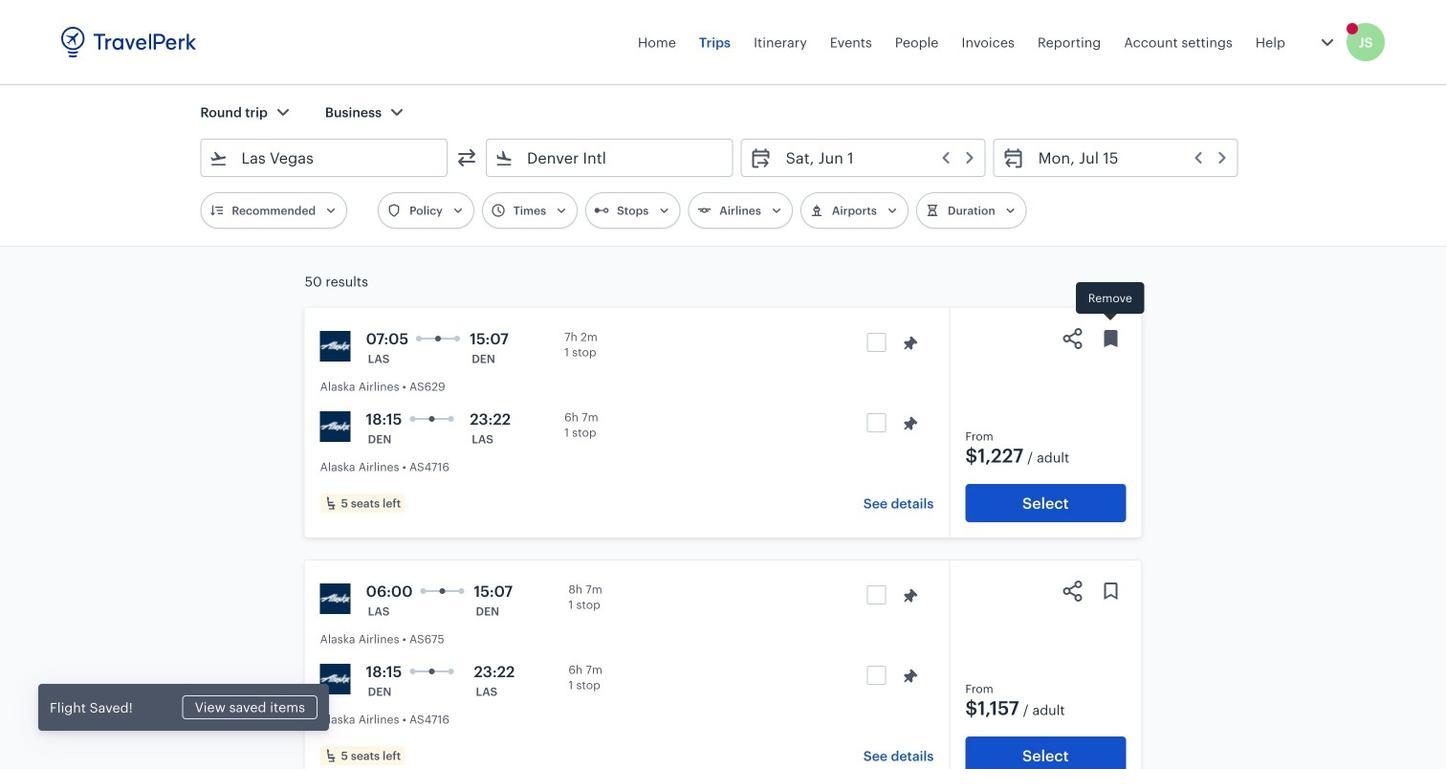Task type: describe. For each thing, give the bounding box(es) containing it.
1 alaska airlines image from the top
[[320, 331, 351, 362]]

3 alaska airlines image from the top
[[320, 664, 351, 694]]

Return field
[[1025, 143, 1230, 173]]

Depart field
[[773, 143, 977, 173]]



Task type: locate. For each thing, give the bounding box(es) containing it.
From search field
[[228, 143, 422, 173]]

2 alaska airlines image from the top
[[320, 411, 351, 442]]

1 vertical spatial alaska airlines image
[[320, 411, 351, 442]]

2 vertical spatial alaska airlines image
[[320, 664, 351, 694]]

To search field
[[514, 143, 707, 173]]

alaska airlines image
[[320, 331, 351, 362], [320, 411, 351, 442], [320, 664, 351, 694]]

tooltip
[[1076, 282, 1145, 323]]

alaska airlines image
[[320, 583, 351, 614]]

0 vertical spatial alaska airlines image
[[320, 331, 351, 362]]



Task type: vqa. For each thing, say whether or not it's contained in the screenshot.
tooltip
yes



